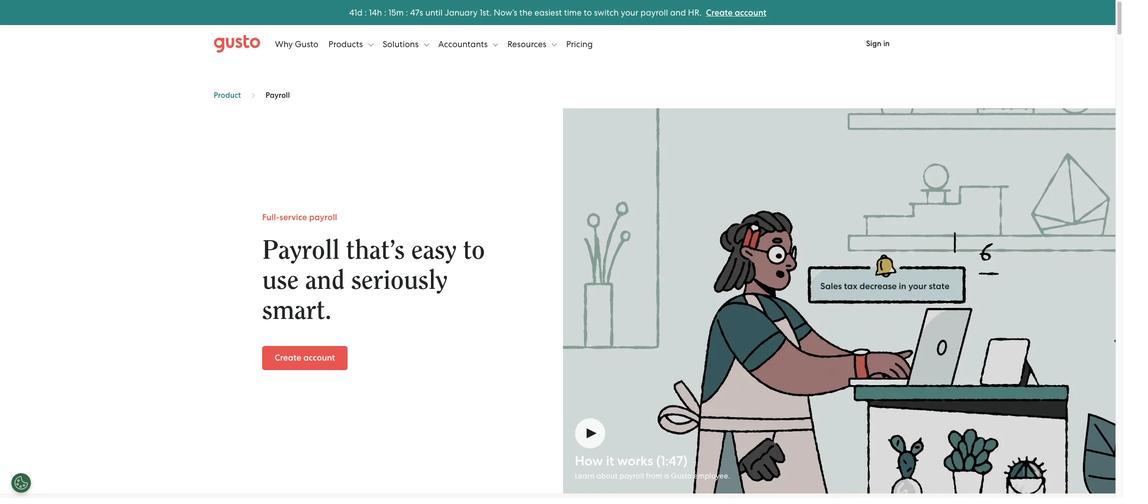 Task type: locate. For each thing, give the bounding box(es) containing it.
gusto inside 'how it works (1:47) learn about payroll from a gusto employee.'
[[671, 472, 692, 481]]

1 horizontal spatial to
[[584, 7, 592, 17]]

1 vertical spatial create
[[275, 353, 301, 364]]

0 horizontal spatial create
[[275, 353, 301, 364]]

create account link
[[706, 7, 767, 18], [262, 347, 348, 371]]

create account link down smart.
[[262, 347, 348, 371]]

0 horizontal spatial account
[[303, 353, 335, 364]]

4 right the d :
[[372, 7, 377, 17]]

to right easy
[[463, 238, 485, 264]]

4
[[349, 7, 354, 17], [372, 7, 377, 17], [410, 7, 415, 17]]

gusto right a
[[671, 472, 692, 481]]

create down smart.
[[275, 353, 301, 364]]

in
[[883, 39, 890, 48]]

0 vertical spatial payroll
[[266, 91, 290, 100]]

and up smart.
[[305, 268, 345, 294]]

0 horizontal spatial 1
[[354, 7, 357, 17]]

easiest
[[535, 7, 562, 17]]

and inside payroll that's easy to use and seriously smart.
[[305, 268, 345, 294]]

0 vertical spatial gusto
[[295, 39, 319, 49]]

2 horizontal spatial 4
[[410, 7, 415, 17]]

0 vertical spatial create
[[706, 7, 733, 18]]

time
[[564, 7, 582, 17]]

2 1 from the left
[[369, 7, 372, 17]]

(1:47)
[[656, 454, 688, 470]]

about
[[597, 472, 618, 481]]

resources
[[507, 39, 549, 49]]

and
[[670, 7, 686, 17], [305, 268, 345, 294]]

1 vertical spatial gusto
[[671, 472, 692, 481]]

4 left the d :
[[349, 7, 354, 17]]

1 vertical spatial account
[[303, 353, 335, 364]]

2 4 from the left
[[372, 7, 377, 17]]

payroll
[[266, 91, 290, 100], [262, 238, 340, 264]]

account inside the payroll that's easy to use and seriously smart. main content
[[303, 353, 335, 364]]

accountants button
[[438, 29, 498, 59]]

payroll for payroll that's easy to use and seriously smart.
[[262, 238, 340, 264]]

1 horizontal spatial create
[[706, 7, 733, 18]]

2 vertical spatial payroll
[[620, 472, 644, 481]]

full-service payroll
[[262, 213, 337, 223]]

1 horizontal spatial and
[[670, 7, 686, 17]]

1 vertical spatial payroll
[[309, 213, 337, 223]]

product link
[[214, 91, 241, 100]]

2 horizontal spatial 1
[[388, 7, 391, 17]]

1 left 'h :'
[[354, 7, 357, 17]]

solutions
[[383, 39, 421, 49]]

0 vertical spatial create account link
[[706, 7, 767, 18]]

how it works (1:47) learn about payroll from a gusto employee.
[[575, 454, 730, 481]]

s
[[420, 7, 423, 17]]

create right hr.
[[706, 7, 733, 18]]

0 horizontal spatial 4
[[349, 7, 354, 17]]

1 vertical spatial and
[[305, 268, 345, 294]]

payroll for payroll
[[266, 91, 290, 100]]

1 vertical spatial to
[[463, 238, 485, 264]]

employee.
[[694, 472, 730, 481]]

1 right the d :
[[369, 7, 372, 17]]

to
[[584, 7, 592, 17], [463, 238, 485, 264]]

4 left s
[[410, 7, 415, 17]]

payroll that's easy to use and seriously smart. main content
[[0, 63, 1116, 499]]

1 horizontal spatial gusto
[[671, 472, 692, 481]]

create inside 'create account' link
[[275, 353, 301, 364]]

products
[[329, 39, 365, 49]]

1 right 'h :'
[[388, 7, 391, 17]]

and left hr.
[[670, 7, 686, 17]]

pricing
[[566, 39, 593, 49]]

h :
[[377, 7, 386, 17]]

gusto right why
[[295, 39, 319, 49]]

1 vertical spatial payroll
[[262, 238, 340, 264]]

video element
[[563, 109, 1116, 494]]

service
[[280, 213, 307, 223]]

payroll right your
[[641, 7, 668, 17]]

create account link right hr.
[[706, 7, 767, 18]]

gusto
[[295, 39, 319, 49], [671, 472, 692, 481]]

1
[[354, 7, 357, 17], [369, 7, 372, 17], [388, 7, 391, 17]]

payroll
[[641, 7, 668, 17], [309, 213, 337, 223], [620, 472, 644, 481]]

1 vertical spatial create account link
[[262, 347, 348, 371]]

to inside the 4 1 d : 1 4 h : 1 5 m : 4 7 s until january 1st. now's the easiest time to switch your payroll and hr. create account
[[584, 7, 592, 17]]

payroll right service
[[309, 213, 337, 223]]

payroll inside payroll that's easy to use and seriously smart.
[[262, 238, 340, 264]]

to right time at the top right of page
[[584, 7, 592, 17]]

create
[[706, 7, 733, 18], [275, 353, 301, 364]]

until
[[425, 7, 443, 17]]

0 horizontal spatial create account link
[[262, 347, 348, 371]]

0 horizontal spatial and
[[305, 268, 345, 294]]

1 horizontal spatial 1
[[369, 7, 372, 17]]

1 horizontal spatial account
[[735, 7, 767, 18]]

5
[[391, 7, 396, 17]]

0 vertical spatial and
[[670, 7, 686, 17]]

0 horizontal spatial gusto
[[295, 39, 319, 49]]

account
[[735, 7, 767, 18], [303, 353, 335, 364]]

1 horizontal spatial 4
[[372, 7, 377, 17]]

1 1 from the left
[[354, 7, 357, 17]]

payroll down works
[[620, 472, 644, 481]]

your
[[621, 7, 639, 17]]

0 horizontal spatial to
[[463, 238, 485, 264]]

0 vertical spatial to
[[584, 7, 592, 17]]

sign
[[866, 39, 882, 48]]

0 vertical spatial payroll
[[641, 7, 668, 17]]



Task type: describe. For each thing, give the bounding box(es) containing it.
0 vertical spatial account
[[735, 7, 767, 18]]

pricing link
[[566, 29, 593, 59]]

m :
[[396, 7, 408, 17]]

it
[[606, 454, 614, 470]]

4 1 d : 1 4 h : 1 5 m : 4 7 s until january 1st. now's the easiest time to switch your payroll and hr. create account
[[349, 7, 767, 18]]

payroll that's easy to use and seriously smart.
[[262, 238, 485, 325]]

products button
[[329, 29, 373, 59]]

main element
[[214, 29, 902, 59]]

to inside payroll that's easy to use and seriously smart.
[[463, 238, 485, 264]]

7
[[415, 7, 420, 17]]

hr.
[[688, 7, 702, 17]]

create account
[[275, 353, 335, 364]]

payroll inside 'how it works (1:47) learn about payroll from a gusto employee.'
[[620, 472, 644, 481]]

why
[[275, 39, 293, 49]]

seriously
[[351, 268, 447, 294]]

3 1 from the left
[[388, 7, 391, 17]]

now's
[[494, 7, 517, 17]]

sign in link
[[854, 33, 902, 55]]

january
[[445, 7, 478, 17]]

1st.
[[480, 7, 492, 17]]

use
[[262, 268, 299, 294]]

payroll inside the 4 1 d : 1 4 h : 1 5 m : 4 7 s until january 1st. now's the easiest time to switch your payroll and hr. create account
[[641, 7, 668, 17]]

solutions button
[[383, 29, 429, 59]]

resources button
[[507, 29, 557, 59]]

from
[[646, 472, 662, 481]]

how
[[575, 454, 603, 470]]

easy
[[411, 238, 456, 264]]

1 horizontal spatial create account link
[[706, 7, 767, 18]]

the
[[519, 7, 532, 17]]

why gusto
[[275, 39, 319, 49]]

a
[[664, 472, 669, 481]]

create account link inside the payroll that's easy to use and seriously smart. main content
[[262, 347, 348, 371]]

sign in
[[866, 39, 890, 48]]

1 4 from the left
[[349, 7, 354, 17]]

full-
[[262, 213, 280, 223]]

that's
[[346, 238, 405, 264]]

online payroll services, hr, and benefits | gusto image
[[214, 35, 260, 53]]

smart.
[[262, 298, 332, 325]]

accountants
[[438, 39, 490, 49]]

works
[[617, 454, 653, 470]]

product
[[214, 91, 241, 100]]

3 4 from the left
[[410, 7, 415, 17]]

learn
[[575, 472, 595, 481]]

and inside the 4 1 d : 1 4 h : 1 5 m : 4 7 s until january 1st. now's the easiest time to switch your payroll and hr. create account
[[670, 7, 686, 17]]

gusto inside main element
[[295, 39, 319, 49]]

switch
[[594, 7, 619, 17]]

why gusto link
[[275, 29, 319, 59]]

d :
[[357, 7, 367, 17]]



Task type: vqa. For each thing, say whether or not it's contained in the screenshot.
employees to the right
no



